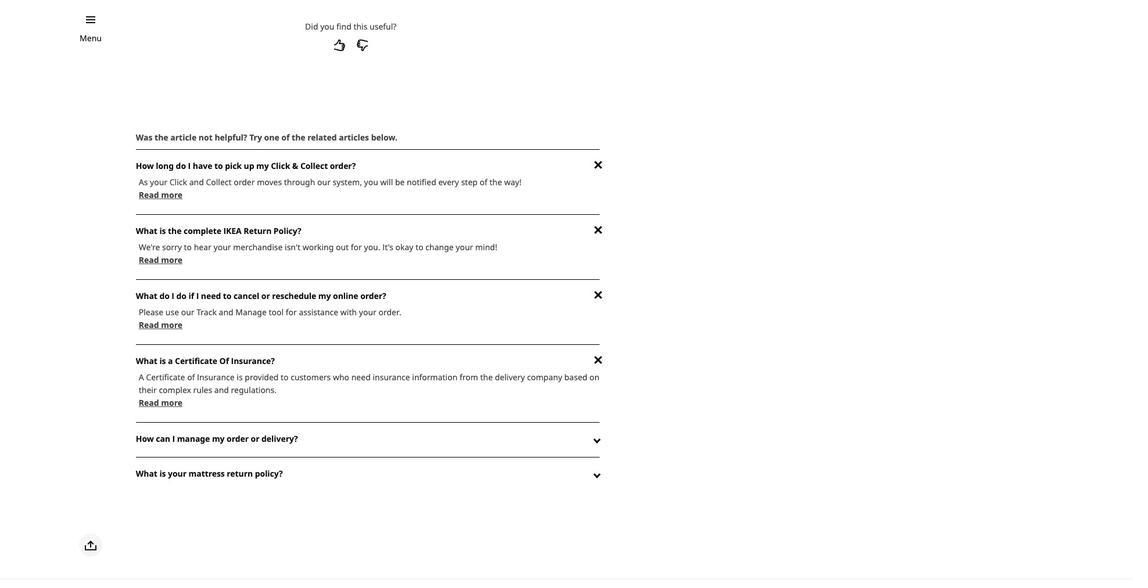 Task type: locate. For each thing, give the bounding box(es) containing it.
insurance
[[373, 372, 410, 383]]

more down use in the bottom left of the page
[[161, 320, 183, 331]]

is down can
[[159, 468, 166, 479]]

1 vertical spatial order?
[[360, 290, 386, 302]]

0 horizontal spatial click
[[170, 177, 187, 188]]

is
[[159, 225, 166, 236], [159, 356, 166, 367], [237, 372, 243, 383], [159, 468, 166, 479]]

read more link for please use our track and manage tool for assistance with your order.
[[136, 320, 183, 331]]

online
[[333, 290, 358, 302]]

1 vertical spatial how
[[136, 433, 154, 445]]

customers
[[291, 372, 331, 383]]

did
[[305, 21, 318, 32]]

0 horizontal spatial for
[[286, 307, 297, 318]]

long
[[156, 160, 174, 171]]

1 vertical spatial our
[[181, 307, 195, 318]]

2 read from the top
[[139, 254, 159, 265]]

you.
[[364, 242, 380, 253]]

read down the their
[[139, 397, 159, 408]]

your inside what do i do if i need to cancel or reschedule my online order? please use our track and manage tool for assistance with your order. read more
[[359, 307, 377, 318]]

menu
[[80, 33, 102, 44]]

the
[[155, 132, 168, 143], [292, 132, 306, 143], [490, 177, 502, 188], [168, 225, 182, 236], [480, 372, 493, 383]]

1 horizontal spatial for
[[351, 242, 362, 253]]

what
[[136, 225, 157, 236], [136, 290, 157, 302], [136, 356, 157, 367], [136, 468, 157, 479]]

assistance
[[299, 307, 338, 318]]

what up we're at the top left of the page
[[136, 225, 157, 236]]

read down 'please'
[[139, 320, 159, 331]]

information
[[412, 372, 458, 383]]

0 vertical spatial collect
[[300, 160, 328, 171]]

with
[[341, 307, 357, 318]]

1 horizontal spatial our
[[317, 177, 331, 188]]

1 what from the top
[[136, 225, 157, 236]]

2 horizontal spatial of
[[480, 177, 488, 188]]

3 more from the top
[[161, 320, 183, 331]]

i
[[188, 160, 191, 171], [172, 290, 174, 302], [196, 290, 199, 302], [172, 433, 175, 445]]

or left delivery?
[[251, 433, 260, 445]]

read more link for as your click and collect order moves through our system, you will be notified every step of the way!
[[136, 189, 183, 200]]

of right 'step'
[[480, 177, 488, 188]]

collect
[[300, 160, 328, 171], [206, 177, 232, 188]]

my right "up"
[[256, 160, 269, 171]]

0 horizontal spatial my
[[212, 433, 225, 445]]

1 vertical spatial you
[[364, 177, 378, 188]]

order down "up"
[[234, 177, 255, 188]]

will
[[380, 177, 393, 188]]

0 horizontal spatial need
[[201, 290, 221, 302]]

2 vertical spatial and
[[214, 385, 229, 396]]

way!
[[504, 177, 522, 188]]

0 vertical spatial click
[[271, 160, 290, 171]]

0 horizontal spatial or
[[251, 433, 260, 445]]

need
[[201, 290, 221, 302], [352, 372, 371, 383]]

to inside how long do i have to pick up my click & collect order? as your click and collect order moves through our system, you will be notified every step of the way! read more
[[214, 160, 223, 171]]

2 vertical spatial my
[[212, 433, 225, 445]]

need up track
[[201, 290, 221, 302]]

more down sorry
[[161, 254, 183, 265]]

the right from
[[480, 372, 493, 383]]

1 horizontal spatial my
[[256, 160, 269, 171]]

1 how from the top
[[136, 160, 154, 171]]

0 vertical spatial for
[[351, 242, 362, 253]]

order?
[[330, 160, 356, 171], [360, 290, 386, 302]]

1 vertical spatial of
[[480, 177, 488, 188]]

1 horizontal spatial collect
[[300, 160, 328, 171]]

0 horizontal spatial collect
[[206, 177, 232, 188]]

1 vertical spatial my
[[318, 290, 331, 302]]

certificate up "insurance"
[[175, 356, 217, 367]]

is inside what is the complete ikea return policy? we're sorry to hear your merchandise isn't working out for you. it's okay to change your mind! read more
[[159, 225, 166, 236]]

collect right &
[[300, 160, 328, 171]]

of up rules
[[187, 372, 195, 383]]

mattress
[[189, 468, 225, 479]]

4 read more link from the top
[[136, 397, 183, 408]]

2 how from the top
[[136, 433, 154, 445]]

have
[[193, 160, 212, 171]]

1 read from the top
[[139, 189, 159, 200]]

my
[[256, 160, 269, 171], [318, 290, 331, 302], [212, 433, 225, 445]]

how inside how long do i have to pick up my click & collect order? as your click and collect order moves through our system, you will be notified every step of the way! read more
[[136, 160, 154, 171]]

how left can
[[136, 433, 154, 445]]

our
[[317, 177, 331, 188], [181, 307, 195, 318]]

isn't
[[285, 242, 301, 253]]

up
[[244, 160, 254, 171]]

one
[[264, 132, 279, 143]]

and down "insurance"
[[214, 385, 229, 396]]

out
[[336, 242, 349, 253]]

and inside what is a certificate of insurance? a certificate of insurance is provided to customers who need insurance information from the delivery company based on their complex rules and regulations. read more
[[214, 385, 229, 396]]

and down have
[[189, 177, 204, 188]]

policy?
[[255, 468, 283, 479]]

read down as
[[139, 189, 159, 200]]

1 read more link from the top
[[136, 189, 183, 200]]

if
[[189, 290, 194, 302]]

1 horizontal spatial order?
[[360, 290, 386, 302]]

return
[[227, 468, 253, 479]]

for
[[351, 242, 362, 253], [286, 307, 297, 318]]

what inside what is the complete ikea return policy? we're sorry to hear your merchandise isn't working out for you. it's okay to change your mind! read more
[[136, 225, 157, 236]]

your
[[150, 177, 167, 188], [214, 242, 231, 253], [456, 242, 473, 253], [359, 307, 377, 318], [168, 468, 187, 479]]

of inside what is a certificate of insurance? a certificate of insurance is provided to customers who need insurance information from the delivery company based on their complex rules and regulations. read more
[[187, 372, 195, 383]]

related
[[308, 132, 337, 143]]

1 horizontal spatial need
[[352, 372, 371, 383]]

1 horizontal spatial or
[[261, 290, 270, 302]]

read
[[139, 189, 159, 200], [139, 254, 159, 265], [139, 320, 159, 331], [139, 397, 159, 408]]

useful?
[[370, 21, 397, 32]]

2 vertical spatial of
[[187, 372, 195, 383]]

2 more from the top
[[161, 254, 183, 265]]

and right track
[[219, 307, 233, 318]]

need inside what is a certificate of insurance? a certificate of insurance is provided to customers who need insurance information from the delivery company based on their complex rules and regulations. read more
[[352, 372, 371, 383]]

your right as
[[150, 177, 167, 188]]

you right did
[[320, 21, 334, 32]]

for right tool
[[286, 307, 297, 318]]

1 vertical spatial need
[[352, 372, 371, 383]]

what do i do if i need to cancel or reschedule my online order? please use our track and manage tool for assistance with your order. read more
[[136, 290, 401, 331]]

article
[[170, 132, 197, 143]]

a
[[168, 356, 173, 367]]

3 read more link from the top
[[136, 320, 183, 331]]

0 vertical spatial my
[[256, 160, 269, 171]]

0 vertical spatial certificate
[[175, 356, 217, 367]]

ikea
[[224, 225, 242, 236]]

my up the assistance
[[318, 290, 331, 302]]

1 horizontal spatial of
[[282, 132, 290, 143]]

our left system,
[[317, 177, 331, 188]]

delivery
[[495, 372, 525, 383]]

0 vertical spatial and
[[189, 177, 204, 188]]

the inside how long do i have to pick up my click & collect order? as your click and collect order moves through our system, you will be notified every step of the way! read more
[[490, 177, 502, 188]]

try
[[249, 132, 262, 143]]

to right provided
[[281, 372, 289, 383]]

my inside what do i do if i need to cancel or reschedule my online order? please use our track and manage tool for assistance with your order. read more
[[318, 290, 331, 302]]

0 vertical spatial how
[[136, 160, 154, 171]]

4 read from the top
[[139, 397, 159, 408]]

certificate
[[175, 356, 217, 367], [146, 372, 185, 383]]

read more link down the their
[[136, 397, 183, 408]]

the inside what is the complete ikea return policy? we're sorry to hear your merchandise isn't working out for you. it's okay to change your mind! read more
[[168, 225, 182, 236]]

0 horizontal spatial our
[[181, 307, 195, 318]]

is left a
[[159, 356, 166, 367]]

0 horizontal spatial order?
[[330, 160, 356, 171]]

and inside what do i do if i need to cancel or reschedule my online order? please use our track and manage tool for assistance with your order. read more
[[219, 307, 233, 318]]

of right one
[[282, 132, 290, 143]]

more
[[161, 189, 183, 200], [161, 254, 183, 265], [161, 320, 183, 331], [161, 397, 183, 408]]

1 vertical spatial and
[[219, 307, 233, 318]]

what down can
[[136, 468, 157, 479]]

0 vertical spatial or
[[261, 290, 270, 302]]

your right with
[[359, 307, 377, 318]]

what inside what do i do if i need to cancel or reschedule my online order? please use our track and manage tool for assistance with your order. read more
[[136, 290, 157, 302]]

this
[[354, 21, 368, 32]]

what up 'please'
[[136, 290, 157, 302]]

do right long
[[176, 160, 186, 171]]

0 vertical spatial our
[[317, 177, 331, 188]]

how long do i have to pick up my click & collect order? as your click and collect order moves through our system, you will be notified every step of the way! read more
[[136, 160, 522, 200]]

what is your mattress return policy?
[[136, 468, 283, 479]]

how up as
[[136, 160, 154, 171]]

or right cancel
[[261, 290, 270, 302]]

need right who
[[352, 372, 371, 383]]

i right can
[[172, 433, 175, 445]]

our right use in the bottom left of the page
[[181, 307, 195, 318]]

for inside what is the complete ikea return policy? we're sorry to hear your merchandise isn't working out for you. it's okay to change your mind! read more
[[351, 242, 362, 253]]

do
[[176, 160, 186, 171], [159, 290, 170, 302], [176, 290, 187, 302]]

0 vertical spatial need
[[201, 290, 221, 302]]

be
[[395, 177, 405, 188]]

1 vertical spatial for
[[286, 307, 297, 318]]

read more link for a certificate of insurance is provided to customers who need insurance information from the delivery company based on their complex rules and regulations.
[[136, 397, 183, 408]]

read more link down 'please'
[[136, 320, 183, 331]]

4 more from the top
[[161, 397, 183, 408]]

2 horizontal spatial my
[[318, 290, 331, 302]]

and
[[189, 177, 204, 188], [219, 307, 233, 318], [214, 385, 229, 396]]

provided
[[245, 372, 279, 383]]

0 vertical spatial order
[[234, 177, 255, 188]]

click left &
[[271, 160, 290, 171]]

change
[[426, 242, 454, 253]]

read inside how long do i have to pick up my click & collect order? as your click and collect order moves through our system, you will be notified every step of the way! read more
[[139, 189, 159, 200]]

1 vertical spatial collect
[[206, 177, 232, 188]]

how for how long do i have to pick up my click & collect order? as your click and collect order moves through our system, you will be notified every step of the way! read more
[[136, 160, 154, 171]]

0 vertical spatial order?
[[330, 160, 356, 171]]

my inside how long do i have to pick up my click & collect order? as your click and collect order moves through our system, you will be notified every step of the way! read more
[[256, 160, 269, 171]]

merchandise
[[233, 242, 283, 253]]

i left have
[[188, 160, 191, 171]]

certificate up complex
[[146, 372, 185, 383]]

more down long
[[161, 189, 183, 200]]

order up return
[[227, 433, 249, 445]]

as
[[139, 177, 148, 188]]

0 horizontal spatial of
[[187, 372, 195, 383]]

is up sorry
[[159, 225, 166, 236]]

more down complex
[[161, 397, 183, 408]]

read inside what is the complete ikea return policy? we're sorry to hear your merchandise isn't working out for you. it's okay to change your mind! read more
[[139, 254, 159, 265]]

read more link down we're at the top left of the page
[[136, 254, 183, 265]]

how
[[136, 160, 154, 171], [136, 433, 154, 445]]

0 vertical spatial of
[[282, 132, 290, 143]]

read down we're at the top left of the page
[[139, 254, 159, 265]]

to right the okay
[[416, 242, 424, 253]]

it's
[[383, 242, 393, 253]]

my right manage
[[212, 433, 225, 445]]

articles
[[339, 132, 369, 143]]

what inside what is a certificate of insurance? a certificate of insurance is provided to customers who need insurance information from the delivery company based on their complex rules and regulations. read more
[[136, 356, 157, 367]]

read more link down as
[[136, 189, 183, 200]]

do left if
[[176, 290, 187, 302]]

3 read from the top
[[139, 320, 159, 331]]

order? up the order.
[[360, 290, 386, 302]]

company
[[527, 372, 562, 383]]

click down long
[[170, 177, 187, 188]]

below.
[[371, 132, 398, 143]]

the up sorry
[[168, 225, 182, 236]]

what up the a
[[136, 356, 157, 367]]

1 horizontal spatial you
[[364, 177, 378, 188]]

to left cancel
[[223, 290, 232, 302]]

0 horizontal spatial you
[[320, 21, 334, 32]]

need inside what do i do if i need to cancel or reschedule my online order? please use our track and manage tool for assistance with your order. read more
[[201, 290, 221, 302]]

we're
[[139, 242, 160, 253]]

for right out on the top left of page
[[351, 242, 362, 253]]

what is the complete ikea return policy? we're sorry to hear your merchandise isn't working out for you. it's okay to change your mind! read more
[[136, 225, 497, 265]]

please
[[139, 307, 163, 318]]

order.
[[379, 307, 401, 318]]

2 what from the top
[[136, 290, 157, 302]]

footer
[[0, 579, 1133, 581]]

1 more from the top
[[161, 189, 183, 200]]

what for what is the complete ikea return policy?
[[136, 225, 157, 236]]

you left will
[[364, 177, 378, 188]]

of
[[282, 132, 290, 143], [480, 177, 488, 188], [187, 372, 195, 383]]

3 what from the top
[[136, 356, 157, 367]]

every
[[439, 177, 459, 188]]

order? up system,
[[330, 160, 356, 171]]

the left way!
[[490, 177, 502, 188]]

read more link
[[136, 189, 183, 200], [136, 254, 183, 265], [136, 320, 183, 331], [136, 397, 183, 408]]

is for certificate
[[159, 356, 166, 367]]

working
[[303, 242, 334, 253]]

1 horizontal spatial click
[[271, 160, 290, 171]]

collect down pick
[[206, 177, 232, 188]]

and inside how long do i have to pick up my click & collect order? as your click and collect order moves through our system, you will be notified every step of the way! read more
[[189, 177, 204, 188]]

was the article not helpful? try one of the related articles below.
[[136, 132, 398, 143]]

2 read more link from the top
[[136, 254, 183, 265]]

to left pick
[[214, 160, 223, 171]]



Task type: describe. For each thing, give the bounding box(es) containing it.
is for mattress
[[159, 468, 166, 479]]

not
[[199, 132, 213, 143]]

what for what is a certificate of insurance?
[[136, 356, 157, 367]]

the left related
[[292, 132, 306, 143]]

a
[[139, 372, 144, 383]]

how can i manage my order or delivery?
[[136, 433, 298, 445]]

tool
[[269, 307, 284, 318]]

for inside what do i do if i need to cancel or reschedule my online order? please use our track and manage tool for assistance with your order. read more
[[286, 307, 297, 318]]

menu button
[[80, 32, 102, 45]]

through
[[284, 177, 315, 188]]

more inside what is the complete ikea return policy? we're sorry to hear your merchandise isn't working out for you. it's okay to change your mind! read more
[[161, 254, 183, 265]]

4 what from the top
[[136, 468, 157, 479]]

complete
[[184, 225, 221, 236]]

delivery?
[[262, 433, 298, 445]]

policy?
[[274, 225, 301, 236]]

to inside what is a certificate of insurance? a certificate of insurance is provided to customers who need insurance information from the delivery company based on their complex rules and regulations. read more
[[281, 372, 289, 383]]

i inside how long do i have to pick up my click & collect order? as your click and collect order moves through our system, you will be notified every step of the way! read more
[[188, 160, 191, 171]]

track
[[197, 307, 217, 318]]

read more link for we're sorry to hear your merchandise isn't working out for you. it's okay to change your mind!
[[136, 254, 183, 265]]

helpful?
[[215, 132, 247, 143]]

sorry
[[162, 242, 182, 253]]

manage
[[177, 433, 210, 445]]

to inside what do i do if i need to cancel or reschedule my online order? please use our track and manage tool for assistance with your order. read more
[[223, 290, 232, 302]]

pick
[[225, 160, 242, 171]]

i right if
[[196, 290, 199, 302]]

reschedule
[[272, 290, 316, 302]]

regulations.
[[231, 385, 277, 396]]

who
[[333, 372, 349, 383]]

more inside what is a certificate of insurance? a certificate of insurance is provided to customers who need insurance information from the delivery company based on their complex rules and regulations. read more
[[161, 397, 183, 408]]

read inside what is a certificate of insurance? a certificate of insurance is provided to customers who need insurance information from the delivery company based on their complex rules and regulations. read more
[[139, 397, 159, 408]]

complex
[[159, 385, 191, 396]]

find
[[337, 21, 352, 32]]

insurance?
[[231, 356, 275, 367]]

do up use in the bottom left of the page
[[159, 290, 170, 302]]

step
[[461, 177, 478, 188]]

is for complete
[[159, 225, 166, 236]]

what is a certificate of insurance? a certificate of insurance is provided to customers who need insurance information from the delivery company based on their complex rules and regulations. read more
[[136, 356, 600, 408]]

you inside how long do i have to pick up my click & collect order? as your click and collect order moves through our system, you will be notified every step of the way! read more
[[364, 177, 378, 188]]

based
[[565, 372, 588, 383]]

your inside how long do i have to pick up my click & collect order? as your click and collect order moves through our system, you will be notified every step of the way! read more
[[150, 177, 167, 188]]

did you find this useful?
[[305, 21, 397, 32]]

manage
[[236, 307, 267, 318]]

1 vertical spatial or
[[251, 433, 260, 445]]

or inside what do i do if i need to cancel or reschedule my online order? please use our track and manage tool for assistance with your order. read more
[[261, 290, 270, 302]]

insurance
[[197, 372, 235, 383]]

order? inside what do i do if i need to cancel or reschedule my online order? please use our track and manage tool for assistance with your order. read more
[[360, 290, 386, 302]]

hear
[[194, 242, 212, 253]]

your down 'ikea'
[[214, 242, 231, 253]]

of
[[219, 356, 229, 367]]

do inside how long do i have to pick up my click & collect order? as your click and collect order moves through our system, you will be notified every step of the way! read more
[[176, 160, 186, 171]]

of inside how long do i have to pick up my click & collect order? as your click and collect order moves through our system, you will be notified every step of the way! read more
[[480, 177, 488, 188]]

&
[[292, 160, 298, 171]]

moves
[[257, 177, 282, 188]]

to left hear
[[184, 242, 192, 253]]

our inside how long do i have to pick up my click & collect order? as your click and collect order moves through our system, you will be notified every step of the way! read more
[[317, 177, 331, 188]]

the right was
[[155, 132, 168, 143]]

the inside what is a certificate of insurance? a certificate of insurance is provided to customers who need insurance information from the delivery company based on their complex rules and regulations. read more
[[480, 372, 493, 383]]

rules
[[193, 385, 212, 396]]

order inside how long do i have to pick up my click & collect order? as your click and collect order moves through our system, you will be notified every step of the way! read more
[[234, 177, 255, 188]]

notified
[[407, 177, 436, 188]]

return
[[244, 225, 272, 236]]

1 vertical spatial certificate
[[146, 372, 185, 383]]

use
[[166, 307, 179, 318]]

our inside what do i do if i need to cancel or reschedule my online order? please use our track and manage tool for assistance with your order. read more
[[181, 307, 195, 318]]

more inside what do i do if i need to cancel or reschedule my online order? please use our track and manage tool for assistance with your order. read more
[[161, 320, 183, 331]]

can
[[156, 433, 170, 445]]

cancel
[[234, 290, 259, 302]]

okay
[[396, 242, 414, 253]]

1 vertical spatial order
[[227, 433, 249, 445]]

your left mattress
[[168, 468, 187, 479]]

your left mind!
[[456, 242, 473, 253]]

mind!
[[475, 242, 497, 253]]

what for what do i do if i need to cancel or reschedule my online order?
[[136, 290, 157, 302]]

is up the regulations.
[[237, 372, 243, 383]]

order? inside how long do i have to pick up my click & collect order? as your click and collect order moves through our system, you will be notified every step of the way! read more
[[330, 160, 356, 171]]

their
[[139, 385, 157, 396]]

was
[[136, 132, 153, 143]]

more inside how long do i have to pick up my click & collect order? as your click and collect order moves through our system, you will be notified every step of the way! read more
[[161, 189, 183, 200]]

system,
[[333, 177, 362, 188]]

0 vertical spatial you
[[320, 21, 334, 32]]

from
[[460, 372, 478, 383]]

i up use in the bottom left of the page
[[172, 290, 174, 302]]

read inside what do i do if i need to cancel or reschedule my online order? please use our track and manage tool for assistance with your order. read more
[[139, 320, 159, 331]]

on
[[590, 372, 600, 383]]

1 vertical spatial click
[[170, 177, 187, 188]]

how for how can i manage my order or delivery?
[[136, 433, 154, 445]]



Task type: vqa. For each thing, say whether or not it's contained in the screenshot.
to
yes



